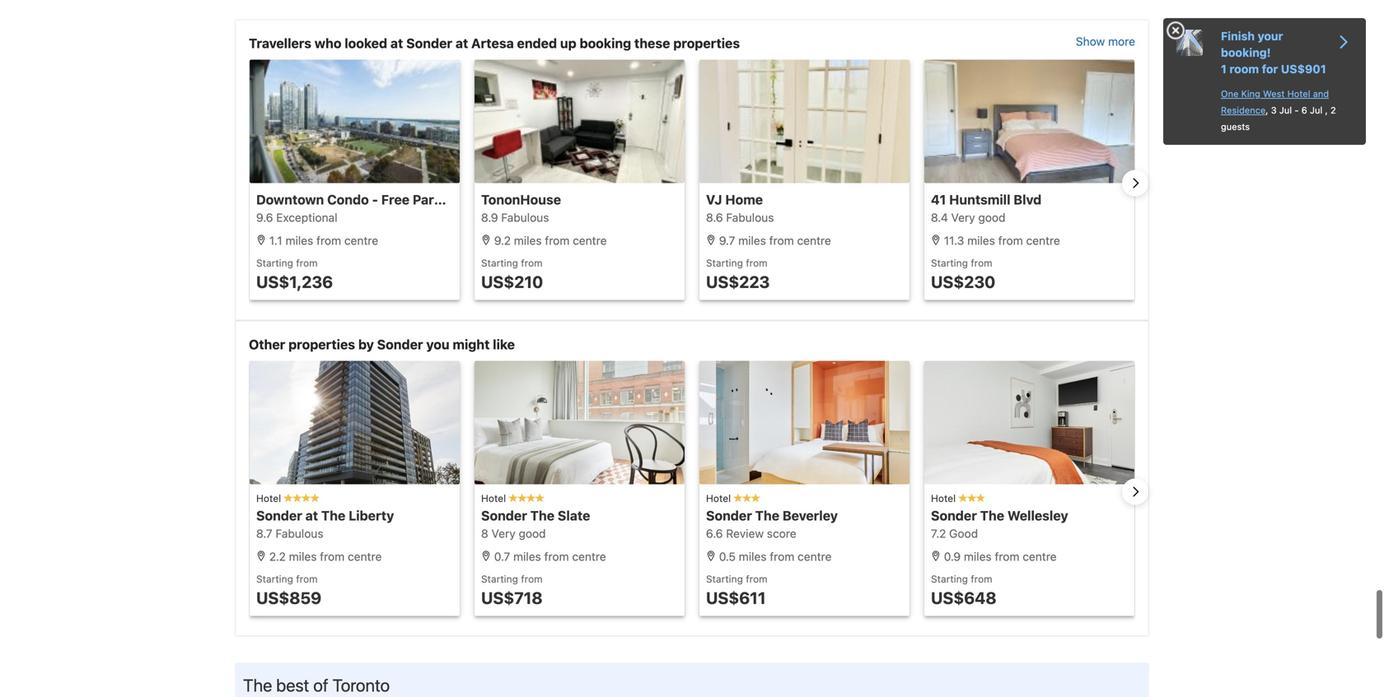 Task type: locate. For each thing, give the bounding box(es) containing it.
miles right '0.5'
[[739, 550, 767, 564]]

0 horizontal spatial jul
[[1279, 105, 1292, 116]]

9.6 exceptional
[[256, 211, 337, 225]]

from up us$210
[[521, 257, 543, 269]]

miles right 0.7
[[513, 550, 541, 564]]

1 vertical spatial properties
[[288, 337, 355, 353]]

from up us$223 on the top of page
[[746, 257, 768, 269]]

from inside starting from us$223
[[746, 257, 768, 269]]

hotel for us$718
[[481, 493, 509, 505]]

sonder inside sonder at the liberty 8.7 fabulous
[[256, 508, 302, 524]]

starting down 11.3
[[931, 257, 968, 269]]

starting inside "starting from us$611"
[[706, 574, 743, 585]]

0 vertical spatial -
[[1295, 105, 1299, 116]]

the up the score
[[755, 508, 779, 524]]

show more link
[[1076, 33, 1135, 53]]

1 horizontal spatial -
[[1295, 105, 1299, 116]]

starting inside starting from us$718
[[481, 574, 518, 585]]

starting from us$611
[[706, 574, 768, 608]]

region containing us$859
[[236, 361, 1149, 623]]

properties right these
[[673, 35, 740, 51]]

good up "0.7 miles from centre"
[[519, 527, 546, 541]]

1.1
[[269, 234, 282, 248]]

centre for us$859
[[348, 550, 382, 564]]

huntsmill
[[949, 192, 1011, 208]]

miles right 2.2
[[289, 550, 317, 564]]

sonder up 8.7 fabulous
[[256, 508, 302, 524]]

from down in
[[545, 234, 570, 248]]

the left liberty
[[321, 508, 345, 524]]

1 horizontal spatial properties
[[673, 35, 740, 51]]

one king west hotel and residence image
[[1177, 30, 1203, 56]]

the down 4 stars icon
[[530, 508, 555, 524]]

miles right 0.9
[[964, 550, 992, 564]]

king
[[1241, 89, 1260, 99]]

starting inside starting from us$210
[[481, 257, 518, 269]]

starting inside starting from us$223
[[706, 257, 743, 269]]

sonder the slate 8 very good
[[481, 508, 590, 541]]

sonder up 8 very
[[481, 508, 527, 524]]

hotel up 6.6 review
[[706, 493, 734, 505]]

region
[[236, 60, 1149, 307], [236, 361, 1149, 623]]

good
[[978, 211, 1006, 225], [519, 527, 546, 541]]

starting
[[256, 257, 293, 269], [481, 257, 518, 269], [706, 257, 743, 269], [931, 257, 968, 269], [256, 574, 293, 585], [481, 574, 518, 585], [706, 574, 743, 585], [931, 574, 968, 585]]

the
[[321, 508, 345, 524], [530, 508, 555, 524], [755, 508, 779, 524], [980, 508, 1004, 524], [243, 676, 272, 696]]

from up us$230 on the right top of the page
[[971, 257, 992, 269]]

ended
[[517, 35, 557, 51]]

us$1,236
[[256, 272, 333, 292]]

good down huntsmill
[[978, 211, 1006, 225]]

starting for us$718
[[481, 574, 518, 585]]

the left best
[[243, 676, 272, 696]]

from up the us$611
[[746, 574, 768, 585]]

0.9
[[944, 550, 961, 564]]

hotel up 8 very
[[481, 493, 509, 505]]

1 vertical spatial region
[[236, 361, 1149, 623]]

at down 4 stars image
[[305, 508, 318, 524]]

0 vertical spatial good
[[978, 211, 1006, 225]]

miles down the 9.6 exceptional
[[285, 234, 313, 248]]

main content
[[235, 0, 1149, 19]]

starting down 1.1 at the left of page
[[256, 257, 293, 269]]

wellesley
[[1008, 508, 1068, 524]]

sonder
[[406, 35, 452, 51], [377, 337, 423, 353], [256, 508, 302, 524], [481, 508, 527, 524], [706, 508, 752, 524], [931, 508, 977, 524]]

downtown
[[256, 192, 324, 208]]

- left 6
[[1295, 105, 1299, 116]]

1 jul from the left
[[1279, 105, 1292, 116]]

, left 2 at the right of page
[[1325, 105, 1328, 116]]

1 horizontal spatial good
[[978, 211, 1006, 225]]

2.2 miles from centre
[[266, 550, 382, 564]]

the best of toronto
[[243, 676, 390, 696]]

score
[[767, 527, 796, 541]]

miles
[[285, 234, 313, 248], [514, 234, 542, 248], [738, 234, 766, 248], [967, 234, 995, 248], [289, 550, 317, 564], [513, 550, 541, 564], [739, 550, 767, 564], [964, 550, 992, 564]]

sonder up 6.6 review
[[706, 508, 752, 524]]

0 horizontal spatial at
[[305, 508, 318, 524]]

8.4 very
[[931, 211, 975, 225]]

starting down 0.9
[[931, 574, 968, 585]]

8.7 fabulous
[[256, 527, 323, 541]]

jul right 3
[[1279, 105, 1292, 116]]

of
[[313, 676, 328, 696]]

starting for us$230
[[931, 257, 968, 269]]

9.7
[[719, 234, 735, 248]]

0.5 miles from centre
[[716, 550, 832, 564]]

sonder inside sonder the slate 8 very good
[[481, 508, 527, 524]]

region containing us$1,236
[[236, 60, 1149, 307]]

from up us$859
[[296, 574, 318, 585]]

miles right 9.2
[[514, 234, 542, 248]]

the inside sonder the beverley 6.6 review score
[[755, 508, 779, 524]]

guests
[[1221, 122, 1250, 132]]

at right looked
[[390, 35, 403, 51]]

0 horizontal spatial good
[[519, 527, 546, 541]]

hotel for us$611
[[706, 493, 734, 505]]

starting inside starting from us$859
[[256, 574, 293, 585]]

starting up us$718
[[481, 574, 518, 585]]

starting up the us$611
[[706, 574, 743, 585]]

who
[[315, 35, 341, 51]]

from inside starting from us$859
[[296, 574, 318, 585]]

0.7
[[494, 550, 510, 564]]

vj home 8.6 fabulous
[[706, 192, 774, 225]]

good for huntsmill
[[978, 211, 1006, 225]]

miles for us$223
[[738, 234, 766, 248]]

starting for us$223
[[706, 257, 743, 269]]

1 horizontal spatial at
[[390, 35, 403, 51]]

starting for us$210
[[481, 257, 518, 269]]

the inside sonder at the liberty 8.7 fabulous
[[321, 508, 345, 524]]

sonder left artesa
[[406, 35, 452, 51]]

the for us$648
[[980, 508, 1004, 524]]

hotel up 7.2 good
[[931, 493, 959, 505]]

1 horizontal spatial ,
[[1325, 105, 1328, 116]]

from inside "starting from us$611"
[[746, 574, 768, 585]]

at left artesa
[[456, 35, 468, 51]]

starting inside starting from us$230
[[931, 257, 968, 269]]

from up us$648
[[971, 574, 992, 585]]

starting inside starting from us$648
[[931, 574, 968, 585]]

2 region from the top
[[236, 361, 1149, 623]]

miles for us$611
[[739, 550, 767, 564]]

starting up us$210
[[481, 257, 518, 269]]

booking!
[[1221, 46, 1271, 59]]

sonder for us$611
[[706, 508, 752, 524]]

3 stars image
[[734, 494, 760, 502]]

sonder inside sonder the wellesley 7.2 good
[[931, 508, 977, 524]]

centre
[[344, 234, 378, 248], [573, 234, 607, 248], [797, 234, 831, 248], [1026, 234, 1060, 248], [348, 550, 382, 564], [572, 550, 606, 564], [798, 550, 832, 564], [1023, 550, 1057, 564]]

from down sonder at the liberty 8.7 fabulous
[[320, 550, 345, 564]]

finish
[[1221, 29, 1255, 43]]

liberty
[[349, 508, 394, 524]]

from inside starting from us$210
[[521, 257, 543, 269]]

miles right 11.3
[[967, 234, 995, 248]]

starting down 2.2
[[256, 574, 293, 585]]

starting from us$718
[[481, 574, 543, 608]]

from up "us$1,236"
[[296, 257, 318, 269]]

2 jul from the left
[[1310, 105, 1323, 116]]

hotel up ", 3 jul - 6 jul  ,"
[[1287, 89, 1310, 99]]

8.9 fabulous
[[481, 211, 549, 225]]

1 vertical spatial good
[[519, 527, 546, 541]]

from up us$718
[[521, 574, 543, 585]]

show more
[[1076, 35, 1135, 48]]

, 3 jul - 6 jul  ,
[[1266, 105, 1331, 116]]

hotel up 8.7 fabulous
[[256, 493, 284, 505]]

centre for us$718
[[572, 550, 606, 564]]

starting from us$223
[[706, 257, 770, 292]]

one king west hotel and residence
[[1221, 89, 1329, 116]]

11.3
[[944, 234, 964, 248]]

the inside dropdown button
[[243, 676, 272, 696]]

0 horizontal spatial properties
[[288, 337, 355, 353]]

travellers
[[249, 35, 311, 51]]

good inside 41 huntsmill blvd 8.4 very good
[[978, 211, 1006, 225]]

centre for us$611
[[798, 550, 832, 564]]

starting from us$859
[[256, 574, 321, 608]]

jul right 6
[[1310, 105, 1323, 116]]

1 horizontal spatial jul
[[1310, 105, 1323, 116]]

the down 3 stars image
[[980, 508, 1004, 524]]

sonder up 7.2 good
[[931, 508, 977, 524]]

miles right 9.7
[[738, 234, 766, 248]]

the inside sonder the wellesley 7.2 good
[[980, 508, 1004, 524]]

miles for us$230
[[967, 234, 995, 248]]

properties left by
[[288, 337, 355, 353]]

the inside sonder the slate 8 very good
[[530, 508, 555, 524]]

centre for us$1,236
[[344, 234, 378, 248]]

jul
[[1279, 105, 1292, 116], [1310, 105, 1323, 116]]

1 vertical spatial -
[[372, 192, 378, 208]]

the for us$611
[[755, 508, 779, 524]]

at
[[390, 35, 403, 51], [456, 35, 468, 51], [305, 508, 318, 524]]

starting inside starting from us$1,236
[[256, 257, 293, 269]]

good inside sonder the slate 8 very good
[[519, 527, 546, 541]]

sonder right by
[[377, 337, 423, 353]]

11.3 miles from centre
[[941, 234, 1060, 248]]

starting for us$1,236
[[256, 257, 293, 269]]

starting from us$648
[[931, 574, 997, 608]]

hotel
[[1287, 89, 1310, 99], [256, 493, 284, 505], [481, 493, 509, 505], [706, 493, 734, 505], [931, 493, 959, 505]]

properties
[[673, 35, 740, 51], [288, 337, 355, 353]]

0 vertical spatial region
[[236, 60, 1149, 307]]

condo
[[327, 192, 369, 208]]

8.6 fabulous
[[706, 211, 774, 225]]

centre for us$648
[[1023, 550, 1057, 564]]

room
[[1230, 62, 1259, 76]]

41 huntsmill blvd 8.4 very good
[[931, 192, 1042, 225]]

2 horizontal spatial at
[[456, 35, 468, 51]]

1 region from the top
[[236, 60, 1149, 307]]

sonder inside sonder the beverley 6.6 review score
[[706, 508, 752, 524]]

finish your booking! 1 room for us$901
[[1221, 29, 1326, 76]]

starting down 9.7
[[706, 257, 743, 269]]

- left free
[[372, 192, 378, 208]]

sonder for us$718
[[481, 508, 527, 524]]

hotel inside one king west hotel and residence
[[1287, 89, 1310, 99]]

slate
[[558, 508, 590, 524]]

artesa
[[471, 35, 514, 51]]

travellers who looked at sonder at artesa ended up booking these properties
[[249, 35, 740, 51]]

0 horizontal spatial -
[[372, 192, 378, 208]]

-
[[1295, 105, 1299, 116], [372, 192, 378, 208]]

2 guests
[[1221, 105, 1336, 132]]

1 , from the left
[[1266, 105, 1268, 116]]

0 horizontal spatial ,
[[1266, 105, 1268, 116]]

6
[[1302, 105, 1307, 116]]

, left 3
[[1266, 105, 1268, 116]]



Task type: vqa. For each thing, say whether or not it's contained in the screenshot.


Task type: describe. For each thing, give the bounding box(es) containing it.
west
[[1263, 89, 1285, 99]]

2
[[1331, 105, 1336, 116]]

from down sonder the wellesley 7.2 good
[[995, 550, 1020, 564]]

us$901
[[1281, 62, 1326, 76]]

starting for us$648
[[931, 574, 968, 585]]

0.5
[[719, 550, 736, 564]]

miles for us$210
[[514, 234, 542, 248]]

best
[[276, 676, 309, 696]]

from down the score
[[770, 550, 795, 564]]

your
[[1258, 29, 1283, 43]]

sonder the wellesley 7.2 good
[[931, 508, 1068, 541]]

centre for us$230
[[1026, 234, 1060, 248]]

1.1 miles from centre
[[266, 234, 378, 248]]

up
[[560, 35, 576, 51]]

centre for us$210
[[573, 234, 607, 248]]

you
[[426, 337, 450, 353]]

tononhouse 8.9 fabulous
[[481, 192, 561, 225]]

us$611
[[706, 589, 766, 608]]

7.2 good
[[931, 527, 978, 541]]

and
[[1313, 89, 1329, 99]]

parking/self
[[413, 192, 491, 208]]

us$718
[[481, 589, 543, 608]]

from down 41 huntsmill blvd 8.4 very good
[[998, 234, 1023, 248]]

vj
[[706, 192, 722, 208]]

the best of toronto button
[[235, 664, 1149, 698]]

9.2 miles from centre
[[491, 234, 607, 248]]

starting from us$230
[[931, 257, 995, 292]]

starting for us$859
[[256, 574, 293, 585]]

8 very
[[481, 527, 516, 541]]

from inside starting from us$648
[[971, 574, 992, 585]]

sonder the beverley 6.6 review score
[[706, 508, 838, 541]]

show
[[1076, 35, 1105, 48]]

from down sonder the slate 8 very good at bottom
[[544, 550, 569, 564]]

centre for us$223
[[797, 234, 831, 248]]

sonder for us$859
[[256, 508, 302, 524]]

in
[[540, 192, 551, 208]]

0 vertical spatial properties
[[673, 35, 740, 51]]

like
[[493, 337, 515, 353]]

home
[[725, 192, 763, 208]]

from inside starting from us$718
[[521, 574, 543, 585]]

6.6 review
[[706, 527, 764, 541]]

booking
[[580, 35, 631, 51]]

miles for us$859
[[289, 550, 317, 564]]

starting for us$611
[[706, 574, 743, 585]]

toronto
[[332, 676, 390, 696]]

4 stars image
[[509, 494, 544, 502]]

us$223
[[706, 272, 770, 292]]

miles for us$718
[[513, 550, 541, 564]]

other
[[249, 337, 285, 353]]

sonder at the liberty 8.7 fabulous
[[256, 508, 394, 541]]

by
[[358, 337, 374, 353]]

more
[[1108, 35, 1135, 48]]

looked
[[345, 35, 387, 51]]

us$230
[[931, 272, 995, 292]]

miles for us$1,236
[[285, 234, 313, 248]]

one
[[1221, 89, 1239, 99]]

free
[[381, 192, 410, 208]]

9.2
[[494, 234, 511, 248]]

for
[[1262, 62, 1278, 76]]

sonder for us$648
[[931, 508, 977, 524]]

blvd
[[1014, 192, 1042, 208]]

tononhouse
[[481, 192, 561, 208]]

from inside starting from us$1,236
[[296, 257, 318, 269]]

3 stars image
[[959, 494, 985, 502]]

- inside downtown condo - free parking/self check-in 9.6 exceptional
[[372, 192, 378, 208]]

good for the
[[519, 527, 546, 541]]

1
[[1221, 62, 1227, 76]]

might
[[453, 337, 490, 353]]

2.2
[[269, 550, 286, 564]]

us$648
[[931, 589, 997, 608]]

us$210
[[481, 272, 543, 292]]

from down the 9.6 exceptional
[[316, 234, 341, 248]]

starting from us$210
[[481, 257, 543, 292]]

these
[[634, 35, 670, 51]]

check-
[[494, 192, 540, 208]]

0.9 miles from centre
[[941, 550, 1057, 564]]

4 stars image
[[284, 494, 319, 502]]

9.7 miles from centre
[[716, 234, 831, 248]]

miles for us$648
[[964, 550, 992, 564]]

downtown condo - free parking/self check-in 9.6 exceptional
[[256, 192, 551, 225]]

41
[[931, 192, 946, 208]]

2 , from the left
[[1325, 105, 1328, 116]]

from down 8.6 fabulous
[[769, 234, 794, 248]]

residence
[[1221, 105, 1266, 116]]

the for us$718
[[530, 508, 555, 524]]

hotel for us$648
[[931, 493, 959, 505]]

other properties by sonder you might like
[[249, 337, 515, 353]]

starting from us$1,236
[[256, 257, 333, 292]]

at inside sonder at the liberty 8.7 fabulous
[[305, 508, 318, 524]]

hotel for us$859
[[256, 493, 284, 505]]

beverley
[[783, 508, 838, 524]]

from inside starting from us$230
[[971, 257, 992, 269]]



